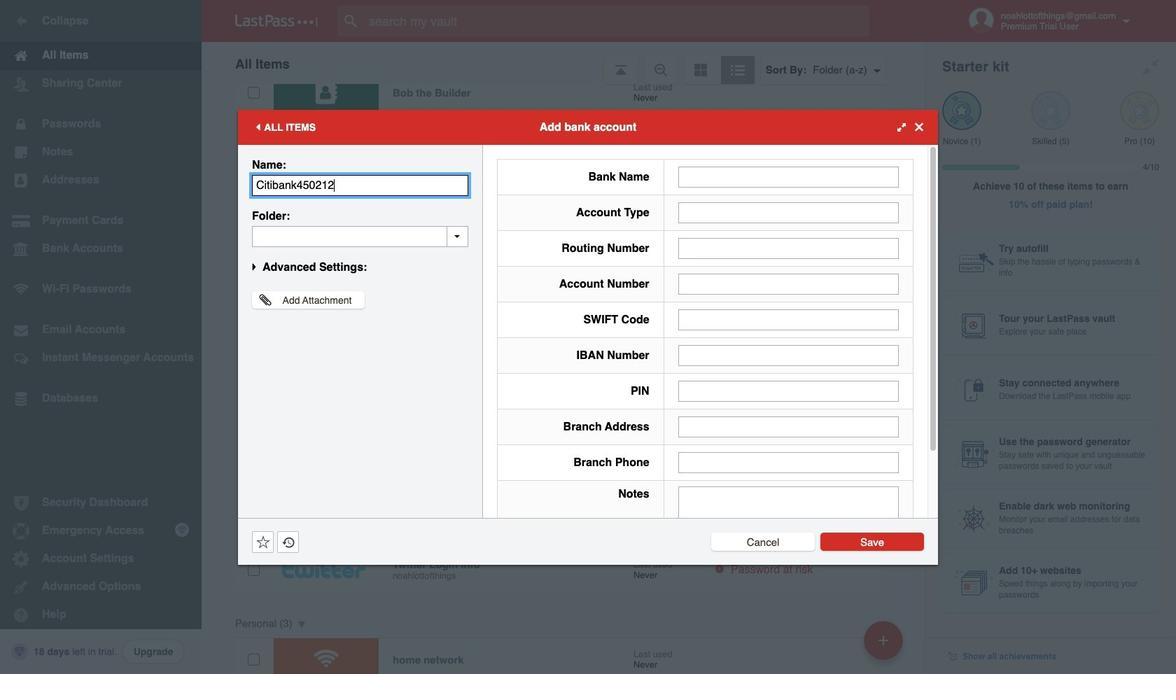 Task type: vqa. For each thing, say whether or not it's contained in the screenshot.
New item element on the right of the page
no



Task type: locate. For each thing, give the bounding box(es) containing it.
None text field
[[679, 202, 900, 223], [679, 309, 900, 330], [679, 345, 900, 366], [679, 381, 900, 402], [679, 487, 900, 573], [679, 202, 900, 223], [679, 309, 900, 330], [679, 345, 900, 366], [679, 381, 900, 402], [679, 487, 900, 573]]

new item image
[[879, 636, 889, 646]]

None text field
[[679, 166, 900, 187], [252, 175, 469, 196], [252, 226, 469, 247], [679, 238, 900, 259], [679, 274, 900, 295], [679, 417, 900, 438], [679, 452, 900, 473], [679, 166, 900, 187], [252, 175, 469, 196], [252, 226, 469, 247], [679, 238, 900, 259], [679, 274, 900, 295], [679, 417, 900, 438], [679, 452, 900, 473]]

dialog
[[238, 110, 939, 583]]

new item navigation
[[860, 617, 912, 675]]



Task type: describe. For each thing, give the bounding box(es) containing it.
Search search field
[[338, 6, 897, 36]]

vault options navigation
[[202, 42, 926, 84]]

main navigation navigation
[[0, 0, 202, 675]]

search my vault text field
[[338, 6, 897, 36]]

lastpass image
[[235, 15, 318, 27]]



